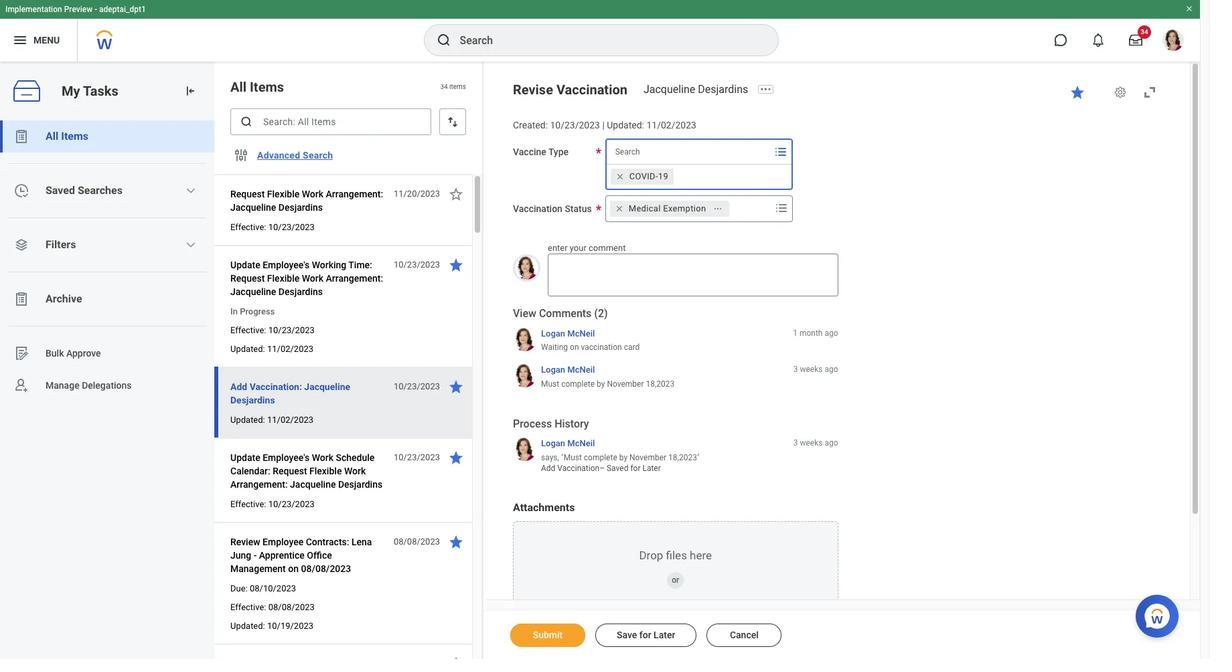 Task type: vqa. For each thing, say whether or not it's contained in the screenshot.
presentation.
no



Task type: describe. For each thing, give the bounding box(es) containing it.
covid-
[[629, 171, 658, 181]]

update employee's working time: request flexible work arrangement: jacqueline desjardins
[[230, 260, 383, 297]]

jacqueline desjardins element
[[644, 83, 756, 96]]

close environment banner image
[[1186, 5, 1194, 13]]

add inside says, "must complete by november 18,2023" add vaccination – saved for later
[[541, 464, 556, 473]]

medical
[[629, 203, 661, 214]]

comments
[[539, 308, 592, 320]]

3 effective: from the top
[[230, 500, 266, 510]]

approve
[[66, 348, 101, 359]]

vaccination:
[[250, 382, 302, 393]]

logan mcneil button for on
[[541, 328, 595, 340]]

employee
[[263, 537, 304, 548]]

all items button
[[0, 121, 214, 153]]

vaccine type
[[513, 147, 569, 157]]

18,2023
[[646, 380, 675, 389]]

(2)
[[594, 308, 608, 320]]

3 for says, "must complete by november 18,2023"
[[794, 439, 798, 448]]

archive
[[46, 293, 82, 305]]

office
[[307, 551, 332, 561]]

vaccine
[[513, 147, 547, 157]]

arrangement: inside update employee's working time: request flexible work arrangement: jacqueline desjardins
[[326, 273, 383, 284]]

type
[[549, 147, 569, 157]]

"must
[[561, 453, 582, 463]]

management
[[230, 564, 286, 575]]

adeptai_dpt1
[[99, 5, 146, 14]]

all items inside button
[[46, 130, 88, 143]]

bulk approve link
[[0, 338, 214, 370]]

attachments
[[513, 502, 575, 514]]

flexible inside the update employee's work schedule calendar: request flexible work arrangement: jacqueline desjardins
[[309, 466, 342, 477]]

add vaccination: jacqueline desjardins
[[230, 382, 350, 406]]

later inside "button"
[[654, 630, 675, 641]]

must
[[541, 380, 559, 389]]

item list element
[[214, 62, 484, 660]]

save
[[617, 630, 637, 641]]

add inside add vaccination: jacqueline desjardins
[[230, 382, 247, 393]]

weeks for says, "must complete by november 18,2023"
[[800, 439, 823, 448]]

for inside "button"
[[640, 630, 652, 641]]

view comments (2)
[[513, 308, 608, 320]]

Search: All Items text field
[[230, 109, 431, 135]]

3 weeks ago for says, "must complete by november 18,2023"
[[794, 439, 838, 448]]

enter
[[548, 243, 568, 253]]

10/19/2023
[[267, 622, 314, 632]]

0 vertical spatial on
[[570, 343, 579, 352]]

add vaccination: jacqueline desjardins button
[[230, 379, 387, 409]]

update employee's working time: request flexible work arrangement: jacqueline desjardins button
[[230, 257, 387, 300]]

star image for request flexible work arrangement: jacqueline desjardins
[[448, 186, 464, 202]]

mcneil inside process history region
[[568, 439, 595, 449]]

ago for must complete by november 18,2023
[[825, 365, 838, 375]]

menu
[[33, 35, 60, 45]]

clock check image
[[13, 183, 29, 199]]

implementation
[[5, 5, 62, 14]]

updated: right the |
[[607, 120, 644, 131]]

work inside update employee's working time: request flexible work arrangement: jacqueline desjardins
[[302, 273, 324, 284]]

star image for add vaccination: jacqueline desjardins
[[448, 379, 464, 395]]

lena
[[352, 537, 372, 548]]

update employee's work schedule calendar: request flexible work arrangement: jacqueline desjardins
[[230, 453, 383, 490]]

2 effective: from the top
[[230, 326, 266, 336]]

arrangement: inside "request flexible work arrangement: jacqueline desjardins"
[[326, 189, 383, 200]]

–
[[600, 464, 605, 473]]

08/10/2023
[[250, 584, 296, 594]]

request flexible work arrangement: jacqueline desjardins
[[230, 189, 383, 213]]

apprentice
[[259, 551, 305, 561]]

your
[[570, 243, 587, 253]]

flexible inside update employee's working time: request flexible work arrangement: jacqueline desjardins
[[267, 273, 300, 284]]

action bar region
[[484, 611, 1200, 660]]

created:
[[513, 120, 548, 131]]

advanced
[[257, 150, 300, 161]]

my tasks element
[[0, 62, 214, 660]]

18,2023"
[[669, 453, 700, 463]]

update employee's work schedule calendar: request flexible work arrangement: jacqueline desjardins button
[[230, 450, 387, 493]]

updated: 10/19/2023
[[230, 622, 314, 632]]

Search Workday  search field
[[460, 25, 751, 55]]

configure image
[[233, 147, 249, 163]]

1 updated: 11/02/2023 from the top
[[230, 344, 314, 354]]

logan mcneil inside process history region
[[541, 439, 595, 449]]

work left "schedule"
[[312, 453, 334, 464]]

1
[[793, 329, 798, 338]]

updated: down in progress
[[230, 344, 265, 354]]

- inside "review employee contracts: lena jung - apprentice office management on 08/08/2023"
[[254, 551, 257, 561]]

due: 08/10/2023
[[230, 584, 296, 594]]

exemption
[[663, 203, 706, 214]]

month
[[800, 329, 823, 338]]

filters
[[46, 238, 76, 251]]

|
[[602, 120, 605, 131]]

mcneil for on
[[568, 329, 595, 339]]

logan for must
[[541, 365, 565, 375]]

manage delegations
[[46, 380, 132, 391]]

save for later button
[[596, 624, 697, 648]]

34 items
[[440, 83, 466, 91]]

mcneil for complete
[[568, 365, 595, 375]]

3 weeks ago for must complete by november 18,2023
[[794, 365, 838, 375]]

x small image for covid-19
[[613, 170, 627, 183]]

11/20/2023
[[394, 189, 440, 199]]

medical exemption
[[629, 203, 706, 214]]

x small image for medical exemption
[[613, 202, 626, 216]]

process history
[[513, 418, 589, 431]]

enter your comment text field
[[548, 254, 838, 297]]

save for later
[[617, 630, 675, 641]]

later inside says, "must complete by november 18,2023" add vaccination – saved for later
[[643, 464, 661, 473]]

ago inside process history region
[[825, 439, 838, 448]]

revise
[[513, 82, 553, 98]]

enter your comment
[[548, 243, 626, 253]]

user plus image
[[13, 378, 29, 394]]

process
[[513, 418, 552, 431]]

2 effective: 10/23/2023 from the top
[[230, 326, 315, 336]]

perspective image
[[13, 237, 29, 253]]

3 for must complete by november 18,2023
[[794, 365, 798, 375]]

created: 10/23/2023 | updated: 11/02/2023
[[513, 120, 697, 131]]

advanced search button
[[252, 142, 338, 169]]

cancel
[[730, 630, 759, 641]]

contracts:
[[306, 537, 349, 548]]

0 vertical spatial 11/02/2023
[[647, 120, 697, 131]]

complete inside says, "must complete by november 18,2023" add vaccination – saved for later
[[584, 453, 617, 463]]

search
[[303, 150, 333, 161]]

employee's for request
[[263, 453, 310, 464]]

- inside menu 'banner'
[[95, 5, 97, 14]]

must complete by november 18,2023
[[541, 380, 675, 389]]

due:
[[230, 584, 248, 594]]

comment
[[589, 243, 626, 253]]

2 vertical spatial 08/08/2023
[[268, 603, 315, 613]]

november inside says, "must complete by november 18,2023" add vaccination – saved for later
[[630, 453, 667, 463]]

request flexible work arrangement: jacqueline desjardins button
[[230, 186, 387, 216]]

jacqueline inside "request flexible work arrangement: jacqueline desjardins"
[[230, 202, 276, 213]]

employee's for flexible
[[263, 260, 310, 271]]

my
[[62, 83, 80, 99]]

star image
[[448, 450, 464, 466]]

chevron down image for saved searches
[[186, 186, 196, 196]]



Task type: locate. For each thing, give the bounding box(es) containing it.
weeks for must complete by november 18,2023
[[800, 365, 823, 375]]

1 horizontal spatial add
[[541, 464, 556, 473]]

desjardins
[[698, 83, 748, 96], [279, 202, 323, 213], [279, 287, 323, 297], [230, 395, 275, 406], [338, 480, 383, 490]]

search image
[[240, 115, 253, 129]]

saved inside dropdown button
[[46, 184, 75, 197]]

add down says, at the bottom of page
[[541, 464, 556, 473]]

0 vertical spatial arrangement:
[[326, 189, 383, 200]]

logan mcneil button up must
[[541, 365, 595, 376]]

0 vertical spatial logan mcneil button
[[541, 328, 595, 340]]

says,
[[541, 453, 559, 463]]

3 weeks ago inside process history region
[[794, 439, 838, 448]]

1 horizontal spatial 34
[[1141, 28, 1149, 36]]

profile logan mcneil image
[[1163, 29, 1184, 54]]

chevron down image inside the saved searches dropdown button
[[186, 186, 196, 196]]

work inside "request flexible work arrangement: jacqueline desjardins"
[[302, 189, 324, 200]]

employee's inside update employee's working time: request flexible work arrangement: jacqueline desjardins
[[263, 260, 310, 271]]

desjardins inside "request flexible work arrangement: jacqueline desjardins"
[[279, 202, 323, 213]]

11/02/2023 up vaccination:
[[267, 344, 314, 354]]

3 weeks ago
[[794, 365, 838, 375], [794, 439, 838, 448]]

all right clipboard image
[[46, 130, 58, 143]]

34 for 34
[[1141, 28, 1149, 36]]

november left "18,2023"
[[607, 380, 644, 389]]

0 vertical spatial weeks
[[800, 365, 823, 375]]

or
[[672, 576, 679, 585]]

0 horizontal spatial on
[[288, 564, 299, 575]]

saved searches button
[[0, 175, 214, 207]]

1 vertical spatial chevron down image
[[186, 240, 196, 251]]

logan mcneil up waiting at the left bottom
[[541, 329, 595, 339]]

in progress
[[230, 307, 275, 317]]

08/08/2023 up 10/19/2023
[[268, 603, 315, 613]]

vaccination down "must
[[558, 464, 600, 473]]

1 horizontal spatial items
[[250, 79, 284, 95]]

flexible down "schedule"
[[309, 466, 342, 477]]

2 logan mcneil button from the top
[[541, 365, 595, 376]]

gear image
[[1114, 86, 1127, 99]]

covid-19 element
[[629, 171, 669, 183]]

time:
[[349, 260, 372, 271]]

on down apprentice on the bottom
[[288, 564, 299, 575]]

rename image
[[13, 346, 29, 362]]

logan mcneil button for complete
[[541, 365, 595, 376]]

2 updated: 11/02/2023 from the top
[[230, 415, 314, 425]]

0 horizontal spatial 34
[[440, 83, 448, 91]]

effective: 10/23/2023 down "request flexible work arrangement: jacqueline desjardins"
[[230, 222, 315, 232]]

add left vaccination:
[[230, 382, 247, 393]]

1 mcneil from the top
[[568, 329, 595, 339]]

sort image
[[446, 115, 460, 129]]

2 vertical spatial arrangement:
[[230, 480, 288, 490]]

2 vertical spatial flexible
[[309, 466, 342, 477]]

archive button
[[0, 283, 214, 316]]

search image
[[436, 32, 452, 48]]

by
[[597, 380, 605, 389], [619, 453, 628, 463]]

prompts image
[[773, 144, 789, 160]]

2 chevron down image from the top
[[186, 240, 196, 251]]

1 horizontal spatial on
[[570, 343, 579, 352]]

2 vertical spatial ago
[[825, 439, 838, 448]]

vaccination up the |
[[557, 82, 628, 98]]

by right "must
[[619, 453, 628, 463]]

0 horizontal spatial all
[[46, 130, 58, 143]]

x small image left medical
[[613, 202, 626, 216]]

all inside 'item list' element
[[230, 79, 247, 95]]

1 3 from the top
[[794, 365, 798, 375]]

items inside button
[[61, 130, 88, 143]]

10/23/2023
[[550, 120, 600, 131], [268, 222, 315, 232], [394, 260, 440, 270], [268, 326, 315, 336], [394, 382, 440, 392], [394, 453, 440, 463], [268, 500, 315, 510]]

update up calendar:
[[230, 453, 260, 464]]

saved right clock check image
[[46, 184, 75, 197]]

on inside "review employee contracts: lena jung - apprentice office management on 08/08/2023"
[[288, 564, 299, 575]]

list
[[0, 121, 214, 402]]

work down 'search' at top
[[302, 189, 324, 200]]

menu banner
[[0, 0, 1200, 62]]

all items
[[230, 79, 284, 95], [46, 130, 88, 143]]

2 vertical spatial logan mcneil button
[[541, 438, 595, 450]]

0 vertical spatial employee's
[[263, 260, 310, 271]]

employee's photo (logan mcneil) image
[[513, 254, 541, 282]]

0 vertical spatial logan
[[541, 329, 565, 339]]

chevron down image inside the filters dropdown button
[[186, 240, 196, 251]]

1 employee's from the top
[[263, 260, 310, 271]]

fullscreen image
[[1142, 84, 1158, 100]]

3 inside process history region
[[794, 439, 798, 448]]

08/08/2023 inside "review employee contracts: lena jung - apprentice office management on 08/08/2023"
[[301, 564, 351, 575]]

progress
[[240, 307, 275, 317]]

2 update from the top
[[230, 453, 260, 464]]

says, "must complete by november 18,2023" add vaccination – saved for later
[[541, 453, 700, 473]]

0 vertical spatial for
[[631, 464, 641, 473]]

effective: 10/23/2023 up employee
[[230, 500, 315, 510]]

vaccination inside says, "must complete by november 18,2023" add vaccination – saved for later
[[558, 464, 600, 473]]

1 vertical spatial logan mcneil
[[541, 365, 595, 375]]

weeks inside process history region
[[800, 439, 823, 448]]

0 vertical spatial 34
[[1141, 28, 1149, 36]]

list containing all items
[[0, 121, 214, 402]]

later right save
[[654, 630, 675, 641]]

1 horizontal spatial all
[[230, 79, 247, 95]]

3 ago from the top
[[825, 439, 838, 448]]

1 3 weeks ago from the top
[[794, 365, 838, 375]]

2 vertical spatial 11/02/2023
[[267, 415, 314, 425]]

1 horizontal spatial all items
[[230, 79, 284, 95]]

- up the management at bottom left
[[254, 551, 257, 561]]

jacqueline inside update employee's working time: request flexible work arrangement: jacqueline desjardins
[[230, 287, 276, 297]]

bulk
[[46, 348, 64, 359]]

11/02/2023 up vaccine type field
[[647, 120, 697, 131]]

1 vertical spatial by
[[619, 453, 628, 463]]

1 vertical spatial 3
[[794, 439, 798, 448]]

logan up must
[[541, 365, 565, 375]]

logan
[[541, 329, 565, 339], [541, 365, 565, 375], [541, 439, 565, 449]]

0 horizontal spatial saved
[[46, 184, 75, 197]]

related actions image
[[714, 204, 723, 213]]

2 logan mcneil from the top
[[541, 365, 595, 375]]

1 ago from the top
[[825, 329, 838, 338]]

flexible down advanced
[[267, 189, 300, 200]]

2 3 from the top
[[794, 439, 798, 448]]

2 ago from the top
[[825, 365, 838, 375]]

effective:
[[230, 222, 266, 232], [230, 326, 266, 336], [230, 500, 266, 510], [230, 603, 266, 613]]

1 month ago
[[793, 329, 838, 338]]

0 horizontal spatial by
[[597, 380, 605, 389]]

for
[[631, 464, 641, 473], [640, 630, 652, 641]]

november left 18,2023"
[[630, 453, 667, 463]]

logan up says, at the bottom of page
[[541, 439, 565, 449]]

34 inside button
[[1141, 28, 1149, 36]]

updated: down vaccination:
[[230, 415, 265, 425]]

08/08/2023 right lena
[[394, 537, 440, 547]]

status
[[565, 203, 592, 214]]

0 vertical spatial by
[[597, 380, 605, 389]]

review employee contracts: lena jung - apprentice office management on 08/08/2023
[[230, 537, 372, 575]]

medical exemption, press delete to clear value. option
[[610, 201, 730, 217]]

1 vertical spatial november
[[630, 453, 667, 463]]

1 weeks from the top
[[800, 365, 823, 375]]

0 horizontal spatial all items
[[46, 130, 88, 143]]

menu button
[[0, 19, 77, 62]]

logan mcneil button inside process history region
[[541, 438, 595, 450]]

1 vertical spatial employee's
[[263, 453, 310, 464]]

Vaccine Type field
[[607, 140, 792, 164]]

update for update employee's work schedule calendar: request flexible work arrangement: jacqueline desjardins
[[230, 453, 260, 464]]

-
[[95, 5, 97, 14], [254, 551, 257, 561]]

saved right –
[[607, 464, 629, 473]]

desjardins down the working
[[279, 287, 323, 297]]

process history region
[[513, 417, 838, 479]]

1 vertical spatial -
[[254, 551, 257, 561]]

0 vertical spatial items
[[250, 79, 284, 95]]

1 vertical spatial all items
[[46, 130, 88, 143]]

star image for update employee's working time: request flexible work arrangement: jacqueline desjardins
[[448, 257, 464, 273]]

flexible inside "request flexible work arrangement: jacqueline desjardins"
[[267, 189, 300, 200]]

logan inside process history region
[[541, 439, 565, 449]]

0 vertical spatial mcneil
[[568, 329, 595, 339]]

transformation import image
[[184, 84, 197, 98]]

items inside 'item list' element
[[250, 79, 284, 95]]

logan mcneil up "must
[[541, 439, 595, 449]]

08/08/2023
[[394, 537, 440, 547], [301, 564, 351, 575], [268, 603, 315, 613]]

effective: 08/08/2023
[[230, 603, 315, 613]]

saved searches
[[46, 184, 122, 197]]

1 logan mcneil button from the top
[[541, 328, 595, 340]]

0 vertical spatial 3
[[794, 365, 798, 375]]

0 vertical spatial effective: 10/23/2023
[[230, 222, 315, 232]]

on right waiting at the left bottom
[[570, 343, 579, 352]]

1 vertical spatial 08/08/2023
[[301, 564, 351, 575]]

waiting on vaccination card
[[541, 343, 640, 352]]

review employee contracts: lena jung - apprentice office management on 08/08/2023 button
[[230, 535, 387, 577]]

request inside the update employee's work schedule calendar: request flexible work arrangement: jacqueline desjardins
[[273, 466, 307, 477]]

desjardins inside update employee's working time: request flexible work arrangement: jacqueline desjardins
[[279, 287, 323, 297]]

jacqueline inside the update employee's work schedule calendar: request flexible work arrangement: jacqueline desjardins
[[290, 480, 336, 490]]

1 vertical spatial on
[[288, 564, 299, 575]]

items up search icon
[[250, 79, 284, 95]]

34 inside 'item list' element
[[440, 83, 448, 91]]

3 logan from the top
[[541, 439, 565, 449]]

2 weeks from the top
[[800, 439, 823, 448]]

0 vertical spatial update
[[230, 260, 260, 271]]

x small image inside covid-19, press delete to clear value. option
[[613, 170, 627, 183]]

1 vertical spatial 34
[[440, 83, 448, 91]]

1 vertical spatial for
[[640, 630, 652, 641]]

0 vertical spatial request
[[230, 189, 265, 200]]

logan mcneil button up "must
[[541, 438, 595, 450]]

desjardins inside the update employee's work schedule calendar: request flexible work arrangement: jacqueline desjardins
[[338, 480, 383, 490]]

manage delegations link
[[0, 370, 214, 402]]

2 mcneil from the top
[[568, 365, 595, 375]]

logan mcneil button up waiting at the left bottom
[[541, 328, 595, 340]]

2 logan from the top
[[541, 365, 565, 375]]

mcneil up waiting on vaccination card at the bottom
[[568, 329, 595, 339]]

vaccination
[[581, 343, 622, 352]]

1 chevron down image from the top
[[186, 186, 196, 196]]

advanced search
[[257, 150, 333, 161]]

1 logan mcneil from the top
[[541, 329, 595, 339]]

filters button
[[0, 229, 214, 261]]

working
[[312, 260, 347, 271]]

0 horizontal spatial add
[[230, 382, 247, 393]]

0 vertical spatial complete
[[561, 380, 595, 389]]

request inside "request flexible work arrangement: jacqueline desjardins"
[[230, 189, 265, 200]]

schedule
[[336, 453, 375, 464]]

34 for 34 items
[[440, 83, 448, 91]]

0 horizontal spatial -
[[95, 5, 97, 14]]

0 vertical spatial saved
[[46, 184, 75, 197]]

complete up –
[[584, 453, 617, 463]]

1 vertical spatial add
[[541, 464, 556, 473]]

attachments region
[[513, 502, 838, 657]]

work down the working
[[302, 273, 324, 284]]

mcneil down waiting on vaccination card at the bottom
[[568, 365, 595, 375]]

effective: down in progress
[[230, 326, 266, 336]]

desjardins down vaccination:
[[230, 395, 275, 406]]

0 vertical spatial add
[[230, 382, 247, 393]]

items
[[450, 83, 466, 91]]

0 vertical spatial november
[[607, 380, 644, 389]]

by inside says, "must complete by november 18,2023" add vaccination – saved for later
[[619, 453, 628, 463]]

0 vertical spatial x small image
[[613, 170, 627, 183]]

all inside button
[[46, 130, 58, 143]]

star image for review employee contracts: lena jung - apprentice office management on 08/08/2023
[[448, 535, 464, 551]]

saved inside says, "must complete by november 18,2023" add vaccination – saved for later
[[607, 464, 629, 473]]

revise vaccination
[[513, 82, 628, 98]]

1 vertical spatial 11/02/2023
[[267, 344, 314, 354]]

prompts image
[[774, 200, 790, 216]]

mcneil
[[568, 329, 595, 339], [568, 365, 595, 375], [568, 439, 595, 449]]

logan mcneil for complete
[[541, 365, 595, 375]]

1 vertical spatial weeks
[[800, 439, 823, 448]]

update
[[230, 260, 260, 271], [230, 453, 260, 464]]

0 vertical spatial all
[[230, 79, 247, 95]]

1 vertical spatial all
[[46, 130, 58, 143]]

ago for waiting on vaccination card
[[825, 329, 838, 338]]

jacqueline inside add vaccination: jacqueline desjardins
[[304, 382, 350, 393]]

notifications large image
[[1092, 33, 1105, 47]]

- right preview
[[95, 5, 97, 14]]

request inside update employee's working time: request flexible work arrangement: jacqueline desjardins
[[230, 273, 265, 284]]

all up search icon
[[230, 79, 247, 95]]

1 vertical spatial update
[[230, 453, 260, 464]]

effective: down "request flexible work arrangement: jacqueline desjardins"
[[230, 222, 266, 232]]

1 vertical spatial saved
[[607, 464, 629, 473]]

4 effective: from the top
[[230, 603, 266, 613]]

tasks
[[83, 83, 118, 99]]

clipboard image
[[13, 129, 29, 145]]

arrangement:
[[326, 189, 383, 200], [326, 273, 383, 284], [230, 480, 288, 490]]

employee's left the working
[[263, 260, 310, 271]]

flexible up progress
[[267, 273, 300, 284]]

update for update employee's working time: request flexible work arrangement: jacqueline desjardins
[[230, 260, 260, 271]]

1 vertical spatial complete
[[584, 453, 617, 463]]

desjardins down advanced search button
[[279, 202, 323, 213]]

all items inside 'item list' element
[[230, 79, 284, 95]]

2 3 weeks ago from the top
[[794, 439, 838, 448]]

3
[[794, 365, 798, 375], [794, 439, 798, 448]]

effective: 10/23/2023 down progress
[[230, 326, 315, 336]]

3 logan mcneil button from the top
[[541, 438, 595, 450]]

1 effective: 10/23/2023 from the top
[[230, 222, 315, 232]]

1 vertical spatial items
[[61, 130, 88, 143]]

vaccination status
[[513, 203, 592, 214]]

november
[[607, 380, 644, 389], [630, 453, 667, 463]]

complete right must
[[561, 380, 595, 389]]

items down my
[[61, 130, 88, 143]]

manage
[[46, 380, 79, 391]]

2 vertical spatial vaccination
[[558, 464, 600, 473]]

request right calendar:
[[273, 466, 307, 477]]

1 vertical spatial flexible
[[267, 273, 300, 284]]

saved
[[46, 184, 75, 197], [607, 464, 629, 473]]

add
[[230, 382, 247, 393], [541, 464, 556, 473]]

1 vertical spatial x small image
[[613, 202, 626, 216]]

jacqueline
[[644, 83, 696, 96], [230, 202, 276, 213], [230, 287, 276, 297], [304, 382, 350, 393], [290, 480, 336, 490]]

request down configure icon
[[230, 189, 265, 200]]

0 vertical spatial flexible
[[267, 189, 300, 200]]

08/08/2023 down office
[[301, 564, 351, 575]]

34 left items
[[440, 83, 448, 91]]

arrangement: down 'search' at top
[[326, 189, 383, 200]]

1 vertical spatial request
[[230, 273, 265, 284]]

1 vertical spatial arrangement:
[[326, 273, 383, 284]]

waiting
[[541, 343, 568, 352]]

employee's up calendar:
[[263, 453, 310, 464]]

effective: down calendar:
[[230, 500, 266, 510]]

0 horizontal spatial items
[[61, 130, 88, 143]]

for right –
[[631, 464, 641, 473]]

34
[[1141, 28, 1149, 36], [440, 83, 448, 91]]

updated: down effective: 08/08/2023
[[230, 622, 265, 632]]

34 left profile logan mcneil image
[[1141, 28, 1149, 36]]

0 vertical spatial logan mcneil
[[541, 329, 595, 339]]

jung
[[230, 551, 251, 561]]

employee's inside the update employee's work schedule calendar: request flexible work arrangement: jacqueline desjardins
[[263, 453, 310, 464]]

1 vertical spatial effective: 10/23/2023
[[230, 326, 315, 336]]

logan mcneil up must
[[541, 365, 595, 375]]

for inside says, "must complete by november 18,2023" add vaccination – saved for later
[[631, 464, 641, 473]]

by down the vaccination
[[597, 380, 605, 389]]

2 employee's from the top
[[263, 453, 310, 464]]

jacqueline desjardins
[[644, 83, 748, 96]]

1 vertical spatial 3 weeks ago
[[794, 439, 838, 448]]

chevron down image for filters
[[186, 240, 196, 251]]

2 vertical spatial request
[[273, 466, 307, 477]]

later right –
[[643, 464, 661, 473]]

11/02/2023 down add vaccination: jacqueline desjardins
[[267, 415, 314, 425]]

inbox large image
[[1129, 33, 1143, 47]]

mcneil up "must
[[568, 439, 595, 449]]

desjardins up vaccine type field
[[698, 83, 748, 96]]

x small image
[[613, 170, 627, 183], [613, 202, 626, 216]]

calendar:
[[230, 466, 270, 477]]

updated: 11/02/2023 down add vaccination: jacqueline desjardins
[[230, 415, 314, 425]]

1 vertical spatial ago
[[825, 365, 838, 375]]

0 vertical spatial 3 weeks ago
[[794, 365, 838, 375]]

view
[[513, 308, 537, 320]]

1 vertical spatial logan
[[541, 365, 565, 375]]

covid-19
[[629, 171, 669, 181]]

request up in progress
[[230, 273, 265, 284]]

1 update from the top
[[230, 260, 260, 271]]

1 vertical spatial mcneil
[[568, 365, 595, 375]]

2 vertical spatial logan mcneil
[[541, 439, 595, 449]]

desjardins down "schedule"
[[338, 480, 383, 490]]

logan mcneil button
[[541, 328, 595, 340], [541, 365, 595, 376], [541, 438, 595, 450]]

covid-19, press delete to clear value. option
[[611, 169, 674, 185]]

implementation preview -   adeptai_dpt1
[[5, 5, 146, 14]]

1 vertical spatial vaccination
[[513, 203, 563, 214]]

in
[[230, 307, 238, 317]]

update inside update employee's working time: request flexible work arrangement: jacqueline desjardins
[[230, 260, 260, 271]]

for right save
[[640, 630, 652, 641]]

card
[[624, 343, 640, 352]]

review
[[230, 537, 260, 548]]

arrangement: inside the update employee's work schedule calendar: request flexible work arrangement: jacqueline desjardins
[[230, 480, 288, 490]]

0 vertical spatial all items
[[230, 79, 284, 95]]

history
[[555, 418, 589, 431]]

effective: down due: in the bottom left of the page
[[230, 603, 266, 613]]

medical exemption element
[[629, 203, 706, 215]]

delegations
[[82, 380, 132, 391]]

logan up waiting at the left bottom
[[541, 329, 565, 339]]

0 vertical spatial ago
[[825, 329, 838, 338]]

submit button
[[510, 624, 585, 648]]

submit
[[533, 630, 563, 641]]

1 horizontal spatial saved
[[607, 464, 629, 473]]

logan mcneil
[[541, 329, 595, 339], [541, 365, 595, 375], [541, 439, 595, 449]]

update inside the update employee's work schedule calendar: request flexible work arrangement: jacqueline desjardins
[[230, 453, 260, 464]]

1 vertical spatial logan mcneil button
[[541, 365, 595, 376]]

0 vertical spatial chevron down image
[[186, 186, 196, 196]]

3 logan mcneil from the top
[[541, 439, 595, 449]]

0 vertical spatial vaccination
[[557, 82, 628, 98]]

2 vertical spatial mcneil
[[568, 439, 595, 449]]

0 vertical spatial -
[[95, 5, 97, 14]]

justify image
[[12, 32, 28, 48]]

logan for waiting
[[541, 329, 565, 339]]

logan mcneil for on
[[541, 329, 595, 339]]

updated: 11/02/2023 up vaccination:
[[230, 344, 314, 354]]

desjardins inside add vaccination: jacqueline desjardins
[[230, 395, 275, 406]]

0 vertical spatial 08/08/2023
[[394, 537, 440, 547]]

x small image inside medical exemption, press delete to clear value. option
[[613, 202, 626, 216]]

0 vertical spatial updated: 11/02/2023
[[230, 344, 314, 354]]

bulk approve
[[46, 348, 101, 359]]

work down "schedule"
[[344, 466, 366, 477]]

effective: 10/23/2023 for flexible
[[230, 222, 315, 232]]

2 vertical spatial logan
[[541, 439, 565, 449]]

1 vertical spatial updated: 11/02/2023
[[230, 415, 314, 425]]

ago
[[825, 329, 838, 338], [825, 365, 838, 375], [825, 439, 838, 448]]

employee's
[[263, 260, 310, 271], [263, 453, 310, 464]]

preview
[[64, 5, 93, 14]]

vaccination left status
[[513, 203, 563, 214]]

1 logan from the top
[[541, 329, 565, 339]]

x small image left covid-
[[613, 170, 627, 183]]

1 vertical spatial later
[[654, 630, 675, 641]]

update up in progress
[[230, 260, 260, 271]]

all items up search icon
[[230, 79, 284, 95]]

11/02/2023
[[647, 120, 697, 131], [267, 344, 314, 354], [267, 415, 314, 425]]

arrangement: down time:
[[326, 273, 383, 284]]

clipboard image
[[13, 291, 29, 307]]

effective: 10/23/2023 for employee's
[[230, 500, 315, 510]]

star image
[[1070, 84, 1086, 100], [448, 186, 464, 202], [448, 257, 464, 273], [448, 379, 464, 395], [448, 535, 464, 551], [448, 656, 464, 660]]

1 effective: from the top
[[230, 222, 266, 232]]

0 vertical spatial later
[[643, 464, 661, 473]]

request
[[230, 189, 265, 200], [230, 273, 265, 284], [273, 466, 307, 477]]

3 effective: 10/23/2023 from the top
[[230, 500, 315, 510]]

1 horizontal spatial -
[[254, 551, 257, 561]]

3 mcneil from the top
[[568, 439, 595, 449]]

chevron down image
[[186, 186, 196, 196], [186, 240, 196, 251]]

arrangement: down calendar:
[[230, 480, 288, 490]]

2 vertical spatial effective: 10/23/2023
[[230, 500, 315, 510]]

1 horizontal spatial by
[[619, 453, 628, 463]]

cancel button
[[707, 624, 782, 648]]

all items right clipboard image
[[46, 130, 88, 143]]



